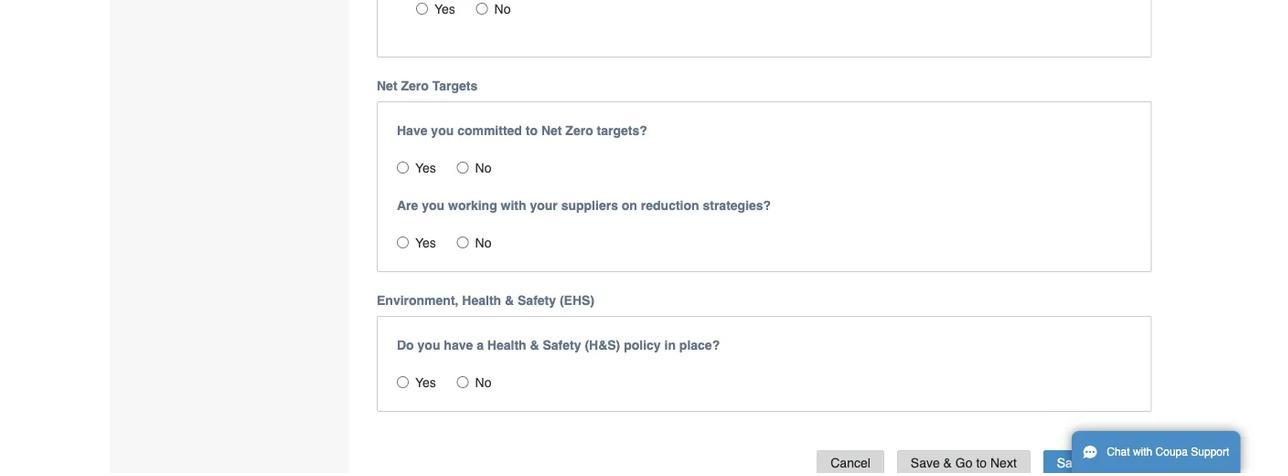 Task type: locate. For each thing, give the bounding box(es) containing it.
save inside button
[[911, 457, 940, 471]]

save left changes
[[1057, 457, 1087, 471]]

(ehs)
[[560, 293, 595, 308]]

suppliers
[[562, 198, 618, 213]]

save
[[911, 457, 940, 471], [1057, 457, 1087, 471]]

2 horizontal spatial &
[[944, 457, 952, 471]]

health
[[462, 293, 502, 308], [488, 338, 527, 353]]

net right committed
[[542, 123, 562, 138]]

with left 'your'
[[501, 198, 527, 213]]

zero
[[401, 78, 429, 93], [566, 123, 594, 138]]

1 vertical spatial &
[[530, 338, 539, 353]]

health up a
[[462, 293, 502, 308]]

yes down are
[[415, 236, 436, 250]]

to
[[526, 123, 538, 138], [977, 457, 987, 471]]

1 horizontal spatial net
[[542, 123, 562, 138]]

safety left (ehs)
[[518, 293, 556, 308]]

save left go
[[911, 457, 940, 471]]

targets
[[432, 78, 478, 93]]

strategies?
[[703, 198, 771, 213]]

0 vertical spatial with
[[501, 198, 527, 213]]

1 vertical spatial you
[[422, 198, 445, 213]]

1 horizontal spatial zero
[[566, 123, 594, 138]]

save for save & go to next
[[911, 457, 940, 471]]

0 vertical spatial safety
[[518, 293, 556, 308]]

do you have a health & safety (h&s) policy in place?
[[397, 338, 720, 353]]

2 vertical spatial &
[[944, 457, 952, 471]]

you
[[431, 123, 454, 138], [422, 198, 445, 213], [418, 338, 441, 353]]

0 horizontal spatial &
[[505, 293, 514, 308]]

with
[[501, 198, 527, 213], [1134, 447, 1153, 459]]

support
[[1192, 447, 1230, 459]]

to right committed
[[526, 123, 538, 138]]

are
[[397, 198, 418, 213]]

with right chat at right bottom
[[1134, 447, 1153, 459]]

environment, health & safety (ehs)
[[377, 293, 595, 308]]

1 vertical spatial net
[[542, 123, 562, 138]]

0 vertical spatial zero
[[401, 78, 429, 93]]

0 vertical spatial you
[[431, 123, 454, 138]]

are you working with your suppliers on reduction strategies?
[[397, 198, 771, 213]]

to inside save & go to next button
[[977, 457, 987, 471]]

save & go to next button
[[897, 451, 1031, 474]]

no
[[495, 2, 511, 16], [475, 161, 492, 175], [475, 236, 492, 250], [475, 376, 492, 390]]

have
[[397, 123, 428, 138]]

yes for are
[[415, 236, 436, 250]]

None radio
[[457, 162, 469, 174], [397, 237, 409, 249], [457, 162, 469, 174], [397, 237, 409, 249]]

net up have on the top left of page
[[377, 78, 398, 93]]

1 vertical spatial to
[[977, 457, 987, 471]]

safety
[[518, 293, 556, 308], [543, 338, 581, 353]]

targets?
[[597, 123, 648, 138]]

&
[[505, 293, 514, 308], [530, 338, 539, 353], [944, 457, 952, 471]]

0 horizontal spatial save
[[911, 457, 940, 471]]

save for save changes
[[1057, 457, 1087, 471]]

you right are
[[422, 198, 445, 213]]

0 horizontal spatial to
[[526, 123, 538, 138]]

1 vertical spatial with
[[1134, 447, 1153, 459]]

chat
[[1107, 447, 1131, 459]]

zero left targets
[[401, 78, 429, 93]]

net
[[377, 78, 398, 93], [542, 123, 562, 138]]

0 horizontal spatial net
[[377, 78, 398, 93]]

0 horizontal spatial zero
[[401, 78, 429, 93]]

save inside button
[[1057, 457, 1087, 471]]

& right a
[[530, 338, 539, 353]]

1 save from the left
[[911, 457, 940, 471]]

& up the do you have a health & safety (h&s) policy in place? at the bottom of page
[[505, 293, 514, 308]]

2 save from the left
[[1057, 457, 1087, 471]]

None radio
[[416, 3, 428, 14], [476, 3, 488, 14], [397, 162, 409, 174], [457, 237, 469, 249], [397, 377, 409, 389], [457, 377, 469, 389], [416, 3, 428, 14], [476, 3, 488, 14], [397, 162, 409, 174], [457, 237, 469, 249], [397, 377, 409, 389], [457, 377, 469, 389]]

yes down have on the top left of page
[[415, 161, 436, 175]]

& left go
[[944, 457, 952, 471]]

you right 'do'
[[418, 338, 441, 353]]

you right have on the top left of page
[[431, 123, 454, 138]]

yes down "environment,"
[[415, 376, 436, 390]]

zero left targets?
[[566, 123, 594, 138]]

safety left (h&s)
[[543, 338, 581, 353]]

environment,
[[377, 293, 459, 308]]

0 vertical spatial to
[[526, 123, 538, 138]]

to right go
[[977, 457, 987, 471]]

yes
[[435, 2, 456, 16], [415, 161, 436, 175], [415, 236, 436, 250], [415, 376, 436, 390]]

1 horizontal spatial save
[[1057, 457, 1087, 471]]

save & go to next
[[911, 457, 1017, 471]]

1 horizontal spatial to
[[977, 457, 987, 471]]

2 vertical spatial you
[[418, 338, 441, 353]]

health right a
[[488, 338, 527, 353]]

coupa
[[1156, 447, 1189, 459]]

1 horizontal spatial with
[[1134, 447, 1153, 459]]

to for net
[[526, 123, 538, 138]]

yes for do
[[415, 376, 436, 390]]

to for next
[[977, 457, 987, 471]]

have
[[444, 338, 473, 353]]



Task type: vqa. For each thing, say whether or not it's contained in the screenshot.
targets?
yes



Task type: describe. For each thing, give the bounding box(es) containing it.
committed
[[458, 123, 522, 138]]

working
[[448, 198, 497, 213]]

your
[[530, 198, 558, 213]]

you for have
[[431, 123, 454, 138]]

do
[[397, 338, 414, 353]]

cancel
[[831, 457, 871, 471]]

in
[[665, 338, 676, 353]]

& inside save & go to next button
[[944, 457, 952, 471]]

next
[[991, 457, 1017, 471]]

0 horizontal spatial with
[[501, 198, 527, 213]]

on
[[622, 198, 638, 213]]

cancel link
[[817, 451, 885, 474]]

no for working
[[475, 236, 492, 250]]

place?
[[680, 338, 720, 353]]

no for committed
[[475, 161, 492, 175]]

no for have
[[475, 376, 492, 390]]

you for do
[[418, 338, 441, 353]]

save changes
[[1057, 457, 1139, 471]]

with inside button
[[1134, 447, 1153, 459]]

1 horizontal spatial &
[[530, 338, 539, 353]]

policy
[[624, 338, 661, 353]]

a
[[477, 338, 484, 353]]

0 vertical spatial net
[[377, 78, 398, 93]]

go
[[956, 457, 973, 471]]

net zero targets
[[377, 78, 478, 93]]

reduction
[[641, 198, 700, 213]]

save changes button
[[1044, 451, 1152, 474]]

yes for have
[[415, 161, 436, 175]]

have you committed to net zero targets?
[[397, 123, 648, 138]]

1 vertical spatial zero
[[566, 123, 594, 138]]

1 vertical spatial safety
[[543, 338, 581, 353]]

chat with coupa support button
[[1072, 432, 1241, 474]]

yes up targets
[[435, 2, 456, 16]]

changes
[[1090, 457, 1139, 471]]

0 vertical spatial health
[[462, 293, 502, 308]]

0 vertical spatial &
[[505, 293, 514, 308]]

(h&s)
[[585, 338, 621, 353]]

chat with coupa support
[[1107, 447, 1230, 459]]

you for are
[[422, 198, 445, 213]]

1 vertical spatial health
[[488, 338, 527, 353]]



